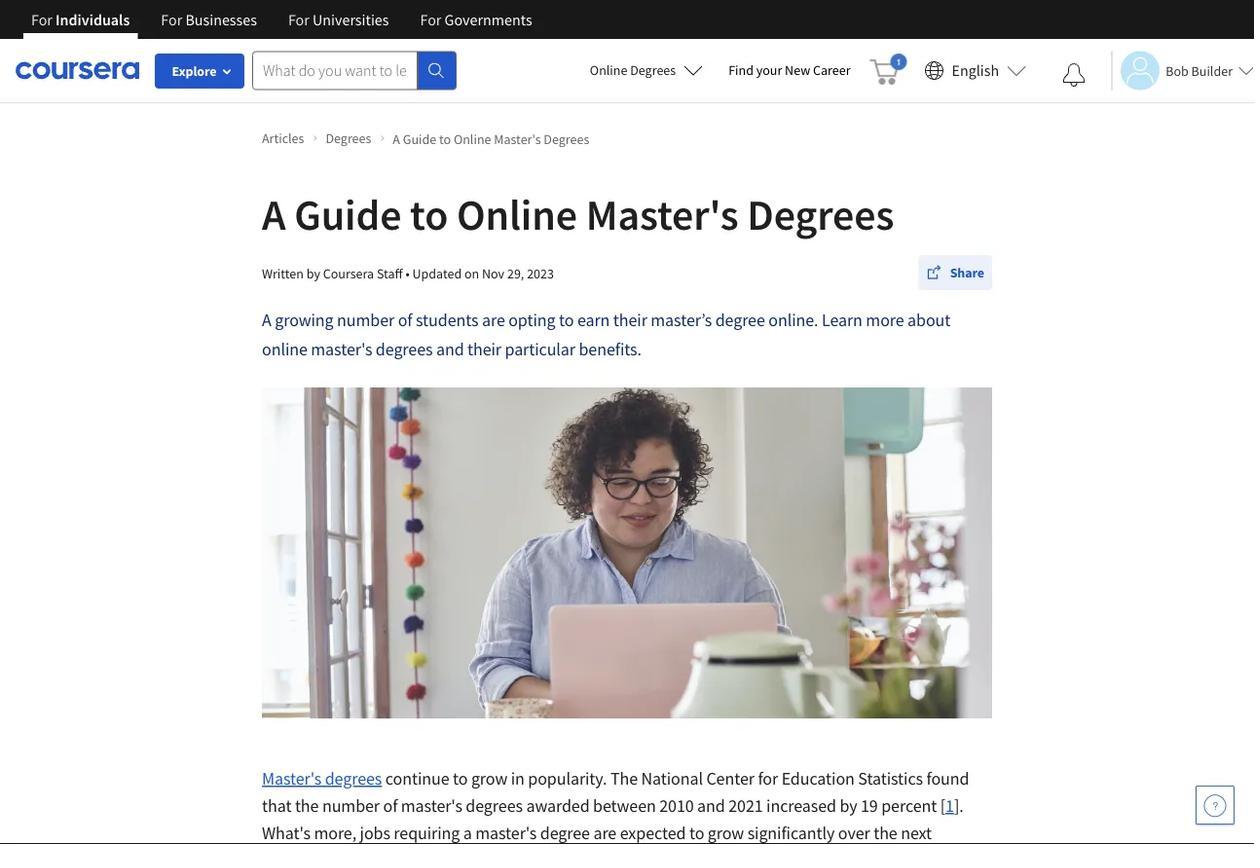 Task type: locate. For each thing, give the bounding box(es) containing it.
popularity.
[[528, 768, 607, 790]]

0 vertical spatial degree
[[716, 309, 765, 331]]

and
[[436, 338, 464, 360], [698, 795, 725, 817]]

master's
[[651, 309, 712, 331]]

between
[[593, 795, 656, 817]]

1 vertical spatial by
[[840, 795, 858, 817]]

0 vertical spatial are
[[482, 309, 505, 331]]

•
[[406, 264, 410, 282]]

0 horizontal spatial the
[[295, 795, 319, 817]]

to right continue
[[453, 768, 468, 790]]

governments
[[445, 10, 532, 29]]

1 vertical spatial their
[[468, 338, 502, 360]]

the
[[295, 795, 319, 817], [874, 823, 898, 845]]

3 for from the left
[[288, 10, 310, 29]]

articles
[[262, 130, 304, 147]]

their up the benefits.
[[613, 309, 648, 331]]

0 horizontal spatial master's
[[311, 338, 372, 360]]

english
[[952, 61, 1000, 80]]

0 vertical spatial guide
[[403, 130, 437, 148]]

bob
[[1166, 62, 1189, 79]]

0 vertical spatial grow
[[471, 768, 508, 790]]

master's right a
[[476, 823, 537, 845]]

find your new career link
[[719, 58, 861, 83]]

for universities
[[288, 10, 389, 29]]

1 horizontal spatial and
[[698, 795, 725, 817]]

0 horizontal spatial degree
[[540, 823, 590, 845]]

english button
[[917, 39, 1035, 102]]

for left the businesses
[[161, 10, 182, 29]]

to
[[439, 130, 451, 148], [410, 187, 448, 241], [559, 309, 574, 331], [453, 768, 468, 790], [690, 823, 705, 845]]

the right that
[[295, 795, 319, 817]]

written
[[262, 264, 304, 282]]

a
[[393, 130, 400, 148], [262, 187, 286, 241], [262, 309, 271, 331]]

1 vertical spatial and
[[698, 795, 725, 817]]

1 vertical spatial online
[[454, 130, 491, 148]]

0 vertical spatial of
[[398, 309, 412, 331]]

are inside a growing number of students are opting to earn their master's degree online. learn more about online master's degrees and their particular benefits.
[[482, 309, 505, 331]]

1 vertical spatial are
[[594, 823, 617, 845]]

for
[[31, 10, 53, 29], [161, 10, 182, 29], [288, 10, 310, 29], [420, 10, 442, 29]]

grow down 2021
[[708, 823, 744, 845]]

shopping cart: 1 item image
[[870, 54, 907, 85]]

number
[[337, 309, 395, 331], [322, 795, 380, 817]]

0 vertical spatial online
[[590, 61, 628, 79]]

and inside a growing number of students are opting to earn their master's degree online. learn more about online master's degrees and their particular benefits.
[[436, 338, 464, 360]]

None search field
[[252, 51, 457, 90]]

0 vertical spatial master's
[[494, 130, 541, 148]]

expected
[[620, 823, 686, 845]]

number inside continue to grow in popularity. the national center for education statistics found that the number of master's degrees awarded between 2010 and 2021 increased by 19 percent [
[[322, 795, 380, 817]]

1 vertical spatial degree
[[540, 823, 590, 845]]

online degrees button
[[575, 49, 719, 92]]

jobs
[[360, 823, 390, 845]]

that
[[262, 795, 292, 817]]

1 vertical spatial a
[[262, 187, 286, 241]]

master's inside continue to grow in popularity. the national center for education statistics found that the number of master's degrees awarded between 2010 and 2021 increased by 19 percent [
[[401, 795, 463, 817]]

degree
[[716, 309, 765, 331], [540, 823, 590, 845]]

and down center in the right of the page
[[698, 795, 725, 817]]

significantly
[[748, 823, 835, 845]]

master's
[[494, 130, 541, 148], [586, 187, 739, 241], [262, 768, 322, 790]]

grow inside "]. what's more, jobs requiring a master's degree are expected to grow significantly over the nex"
[[708, 823, 744, 845]]

online
[[262, 338, 308, 360]]

by left the 19
[[840, 795, 858, 817]]

of
[[398, 309, 412, 331], [383, 795, 398, 817]]

online degrees
[[590, 61, 676, 79]]

of up the jobs
[[383, 795, 398, 817]]

2 vertical spatial a
[[262, 309, 271, 331]]

of inside continue to grow in popularity. the national center for education statistics found that the number of master's degrees awarded between 2010 and 2021 increased by 19 percent [
[[383, 795, 398, 817]]

are inside "]. what's more, jobs requiring a master's degree are expected to grow significantly over the nex"
[[594, 823, 617, 845]]

for left individuals
[[31, 10, 53, 29]]

explore button
[[155, 54, 244, 89]]

for left universities
[[288, 10, 310, 29]]

the inside "]. what's more, jobs requiring a master's degree are expected to grow significantly over the nex"
[[874, 823, 898, 845]]

articles link
[[262, 129, 318, 149]]

by inside continue to grow in popularity. the national center for education statistics found that the number of master's degrees awarded between 2010 and 2021 increased by 19 percent [
[[840, 795, 858, 817]]

1 vertical spatial master's
[[586, 187, 739, 241]]

staff
[[377, 264, 403, 282]]

1 for from the left
[[31, 10, 53, 29]]

national
[[641, 768, 703, 790]]

help center image
[[1204, 794, 1227, 817]]

1 vertical spatial the
[[874, 823, 898, 845]]

1 horizontal spatial by
[[840, 795, 858, 817]]

to left earn
[[559, 309, 574, 331]]

1 horizontal spatial the
[[874, 823, 898, 845]]

continue
[[386, 768, 450, 790]]

are left the opting
[[482, 309, 505, 331]]

29,
[[507, 264, 524, 282]]

share button
[[919, 255, 993, 290], [919, 255, 993, 290]]

bob builder
[[1166, 62, 1233, 79]]

to right degrees "link"
[[439, 130, 451, 148]]

1 horizontal spatial master's
[[401, 795, 463, 817]]

to down 2010
[[690, 823, 705, 845]]

0 horizontal spatial guide
[[294, 187, 402, 241]]

guide up coursera
[[294, 187, 402, 241]]

individuals
[[56, 10, 130, 29]]

19
[[861, 795, 878, 817]]

are
[[482, 309, 505, 331], [594, 823, 617, 845]]

more
[[866, 309, 905, 331]]

0 vertical spatial degrees
[[376, 338, 433, 360]]

by
[[307, 264, 320, 282], [840, 795, 858, 817]]

breadcrumbs navigation
[[258, 124, 996, 153]]

share
[[950, 264, 985, 282]]

degree down 'awarded'
[[540, 823, 590, 845]]

grow
[[471, 768, 508, 790], [708, 823, 744, 845]]

and down students
[[436, 338, 464, 360]]

for left 'governments'
[[420, 10, 442, 29]]

degree left online.
[[716, 309, 765, 331]]

by right the written
[[307, 264, 320, 282]]

a up the written
[[262, 187, 286, 241]]

degrees link
[[326, 129, 385, 149]]

number up more,
[[322, 795, 380, 817]]

of left students
[[398, 309, 412, 331]]

a guide to online master's degrees
[[393, 130, 590, 148], [262, 187, 895, 241]]

0 vertical spatial the
[[295, 795, 319, 817]]

updated
[[412, 264, 462, 282]]

degrees up more,
[[325, 768, 382, 790]]

4 for from the left
[[420, 10, 442, 29]]

0 vertical spatial by
[[307, 264, 320, 282]]

online.
[[769, 309, 819, 331]]

1 horizontal spatial their
[[613, 309, 648, 331]]

their down students
[[468, 338, 502, 360]]

degrees down students
[[376, 338, 433, 360]]

2 for from the left
[[161, 10, 182, 29]]

the right over
[[874, 823, 898, 845]]

1 horizontal spatial guide
[[403, 130, 437, 148]]

0 vertical spatial number
[[337, 309, 395, 331]]

0 vertical spatial master's
[[311, 338, 372, 360]]

explore
[[172, 62, 217, 80]]

center
[[707, 768, 755, 790]]

number down coursera
[[337, 309, 395, 331]]

1 vertical spatial master's
[[401, 795, 463, 817]]

their
[[613, 309, 648, 331], [468, 338, 502, 360]]

0 horizontal spatial grow
[[471, 768, 508, 790]]

earn
[[577, 309, 610, 331]]

of inside a growing number of students are opting to earn their master's degree online. learn more about online master's degrees and their particular benefits.
[[398, 309, 412, 331]]

master's up requiring
[[401, 795, 463, 817]]

2 vertical spatial degrees
[[466, 795, 523, 817]]

requiring
[[394, 823, 460, 845]]

degrees down in
[[466, 795, 523, 817]]

2023
[[527, 264, 554, 282]]

a inside navigation
[[393, 130, 400, 148]]

grow left in
[[471, 768, 508, 790]]

students
[[416, 309, 479, 331]]

for businesses
[[161, 10, 257, 29]]

a up online
[[262, 309, 271, 331]]

master's degrees
[[262, 768, 382, 790]]

2 horizontal spatial master's
[[476, 823, 537, 845]]

1 horizontal spatial grow
[[708, 823, 744, 845]]

master's inside a growing number of students are opting to earn their master's degree online. learn more about online master's degrees and their particular benefits.
[[311, 338, 372, 360]]

0 vertical spatial a guide to online master's degrees
[[393, 130, 590, 148]]

degree inside "]. what's more, jobs requiring a master's degree are expected to grow significantly over the nex"
[[540, 823, 590, 845]]

1
[[946, 795, 954, 817]]

degrees
[[630, 61, 676, 79], [326, 130, 371, 147], [544, 130, 590, 148], [747, 187, 895, 241]]

0 vertical spatial and
[[436, 338, 464, 360]]

1 vertical spatial of
[[383, 795, 398, 817]]

banner navigation
[[16, 0, 548, 39]]

growing
[[275, 309, 334, 331]]

about
[[908, 309, 951, 331]]

1 vertical spatial grow
[[708, 823, 744, 845]]

0 horizontal spatial and
[[436, 338, 464, 360]]

a right degrees "link"
[[393, 130, 400, 148]]

master's
[[311, 338, 372, 360], [401, 795, 463, 817], [476, 823, 537, 845]]

to inside continue to grow in popularity. the national center for education statistics found that the number of master's degrees awarded between 2010 and 2021 increased by 19 percent [
[[453, 768, 468, 790]]

universities
[[313, 10, 389, 29]]

online
[[590, 61, 628, 79], [454, 130, 491, 148], [457, 187, 578, 241]]

more,
[[314, 823, 357, 845]]

1 horizontal spatial degree
[[716, 309, 765, 331]]

master's down growing
[[311, 338, 372, 360]]

written by coursera staff • updated on nov 29, 2023
[[262, 264, 554, 282]]

2 horizontal spatial master's
[[586, 187, 739, 241]]

guide right degrees "link"
[[403, 130, 437, 148]]

benefits.
[[579, 338, 642, 360]]

guide
[[403, 130, 437, 148], [294, 187, 402, 241]]

degrees
[[376, 338, 433, 360], [325, 768, 382, 790], [466, 795, 523, 817]]

2021
[[729, 795, 763, 817]]

[
[[941, 795, 946, 817]]

the inside continue to grow in popularity. the national center for education statistics found that the number of master's degrees awarded between 2010 and 2021 increased by 19 percent [
[[295, 795, 319, 817]]

0 vertical spatial a
[[393, 130, 400, 148]]

degrees inside continue to grow in popularity. the national center for education statistics found that the number of master's degrees awarded between 2010 and 2021 increased by 19 percent [
[[466, 795, 523, 817]]

for for universities
[[288, 10, 310, 29]]

1 horizontal spatial are
[[594, 823, 617, 845]]

0 horizontal spatial are
[[482, 309, 505, 331]]

1 horizontal spatial master's
[[494, 130, 541, 148]]

are down between
[[594, 823, 617, 845]]

1 vertical spatial number
[[322, 795, 380, 817]]

2 vertical spatial master's
[[476, 823, 537, 845]]

0 horizontal spatial master's
[[262, 768, 322, 790]]

nov
[[482, 264, 505, 282]]

guide inside breadcrumbs navigation
[[403, 130, 437, 148]]

what's
[[262, 823, 311, 845]]



Task type: vqa. For each thing, say whether or not it's contained in the screenshot.
Apply now button
no



Task type: describe. For each thing, give the bounding box(es) containing it.
master's inside "]. what's more, jobs requiring a master's degree are expected to grow significantly over the nex"
[[476, 823, 537, 845]]

grow inside continue to grow in popularity. the national center for education statistics found that the number of master's degrees awarded between 2010 and 2021 increased by 19 percent [
[[471, 768, 508, 790]]

1 vertical spatial a guide to online master's degrees
[[262, 187, 895, 241]]

0 horizontal spatial by
[[307, 264, 320, 282]]

to inside a growing number of students are opting to earn their master's degree online. learn more about online master's degrees and their particular benefits.
[[559, 309, 574, 331]]

a growing number of students are opting to earn their master's degree online. learn more about online master's degrees and their particular benefits.
[[262, 309, 951, 360]]

show notifications image
[[1063, 63, 1086, 87]]

your
[[757, 61, 782, 79]]

career
[[813, 61, 851, 79]]

[featured image] a woman with curly hair and glasses looks at her pink laptop at home. image
[[262, 388, 993, 719]]

new
[[785, 61, 811, 79]]

find
[[729, 61, 754, 79]]

in
[[511, 768, 525, 790]]

percent
[[882, 795, 937, 817]]

2 vertical spatial master's
[[262, 768, 322, 790]]

and inside continue to grow in popularity. the national center for education statistics found that the number of master's degrees awarded between 2010 and 2021 increased by 19 percent [
[[698, 795, 725, 817]]

degrees inside a growing number of students are opting to earn their master's degree online. learn more about online master's degrees and their particular benefits.
[[376, 338, 433, 360]]

to inside "]. what's more, jobs requiring a master's degree are expected to grow significantly over the nex"
[[690, 823, 705, 845]]

for
[[758, 768, 778, 790]]

degrees inside "link"
[[326, 130, 371, 147]]

online inside breadcrumbs navigation
[[454, 130, 491, 148]]

1 vertical spatial degrees
[[325, 768, 382, 790]]

learn
[[822, 309, 863, 331]]

master's degrees link
[[262, 768, 382, 790]]

builder
[[1192, 62, 1233, 79]]

]. what's more, jobs requiring a master's degree are expected to grow significantly over the nex
[[262, 795, 964, 845]]

particular
[[505, 338, 576, 360]]

degrees inside dropdown button
[[630, 61, 676, 79]]

found
[[927, 768, 970, 790]]

to up updated
[[410, 187, 448, 241]]

for for governments
[[420, 10, 442, 29]]

1 vertical spatial guide
[[294, 187, 402, 241]]

2 vertical spatial online
[[457, 187, 578, 241]]

for individuals
[[31, 10, 130, 29]]

on
[[465, 264, 479, 282]]

opting
[[509, 309, 556, 331]]

What do you want to learn? text field
[[252, 51, 418, 90]]

over
[[839, 823, 870, 845]]

1 link
[[946, 795, 954, 817]]

to inside breadcrumbs navigation
[[439, 130, 451, 148]]

number inside a growing number of students are opting to earn their master's degree online. learn more about online master's degrees and their particular benefits.
[[337, 309, 395, 331]]

for for individuals
[[31, 10, 53, 29]]

a guide to online master's degrees inside breadcrumbs navigation
[[393, 130, 590, 148]]

education
[[782, 768, 855, 790]]

].
[[954, 795, 964, 817]]

0 vertical spatial their
[[613, 309, 648, 331]]

businesses
[[185, 10, 257, 29]]

a inside a growing number of students are opting to earn their master's degree online. learn more about online master's degrees and their particular benefits.
[[262, 309, 271, 331]]

the
[[611, 768, 638, 790]]

master's inside breadcrumbs navigation
[[494, 130, 541, 148]]

increased
[[767, 795, 837, 817]]

bob builder button
[[1112, 51, 1255, 90]]

for for businesses
[[161, 10, 182, 29]]

coursera
[[323, 264, 374, 282]]

awarded
[[526, 795, 590, 817]]

coursera image
[[16, 55, 139, 86]]

for governments
[[420, 10, 532, 29]]

2010
[[660, 795, 694, 817]]

continue to grow in popularity. the national center for education statistics found that the number of master's degrees awarded between 2010 and 2021 increased by 19 percent [
[[262, 768, 970, 817]]

degree inside a growing number of students are opting to earn their master's degree online. learn more about online master's degrees and their particular benefits.
[[716, 309, 765, 331]]

online inside online degrees dropdown button
[[590, 61, 628, 79]]

statistics
[[858, 768, 923, 790]]

0 horizontal spatial their
[[468, 338, 502, 360]]

find your new career
[[729, 61, 851, 79]]

a
[[463, 823, 472, 845]]



